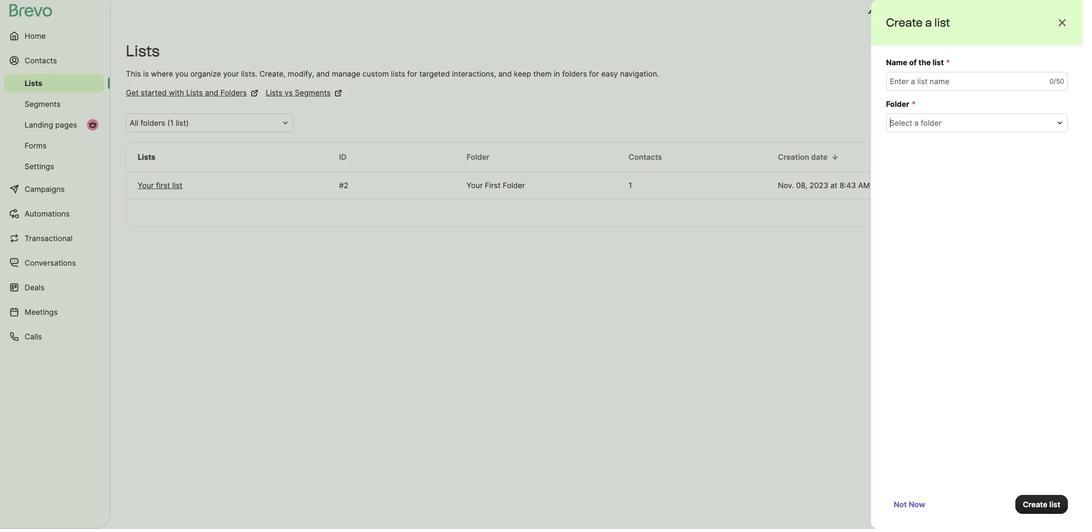 Task type: vqa. For each thing, say whether or not it's contained in the screenshot.
how
no



Task type: locate. For each thing, give the bounding box(es) containing it.
2 for from the left
[[589, 69, 599, 79]]

*
[[947, 58, 951, 67], [912, 99, 916, 109]]

contacts up 1
[[629, 152, 662, 162]]

1 horizontal spatial segments
[[295, 88, 331, 98]]

0 horizontal spatial folders
[[141, 118, 165, 128]]

a
[[926, 16, 933, 29], [915, 118, 919, 128]]

0 horizontal spatial a
[[915, 118, 919, 128]]

am
[[859, 181, 871, 190]]

campaigns
[[25, 185, 65, 194]]

folders right in
[[563, 69, 587, 79]]

0 vertical spatial a
[[926, 16, 933, 29]]

0 vertical spatial folders
[[563, 69, 587, 79]]

1 horizontal spatial your
[[467, 181, 483, 190]]

folder for folder
[[467, 152, 490, 162]]

interactions,
[[452, 69, 497, 79]]

1 horizontal spatial create
[[1024, 500, 1048, 510]]

and right modify,
[[316, 69, 330, 79]]

custom
[[363, 69, 389, 79]]

a left folder
[[915, 118, 919, 128]]

creation
[[778, 152, 810, 162]]

None field
[[130, 117, 278, 129], [891, 117, 1053, 129], [130, 117, 278, 129], [891, 117, 1053, 129]]

0 horizontal spatial folder
[[467, 152, 490, 162]]

get started with lists and folders link
[[126, 87, 258, 98]]

for left easy
[[589, 69, 599, 79]]

and left plan
[[905, 9, 918, 18]]

0 horizontal spatial *
[[912, 99, 916, 109]]

1 vertical spatial create
[[1024, 500, 1048, 510]]

your
[[223, 69, 239, 79]]

name
[[887, 58, 908, 67]]

automations link
[[4, 203, 104, 225]]

left___rvooi image
[[89, 121, 97, 129]]

1 vertical spatial a
[[915, 118, 919, 128]]

your first list
[[138, 181, 183, 190]]

2 horizontal spatial folder
[[887, 99, 910, 109]]

settings
[[25, 162, 54, 171]]

1 horizontal spatial contacts
[[629, 152, 662, 162]]

1 your from the left
[[138, 181, 154, 190]]

folder *
[[887, 99, 916, 109]]

0 horizontal spatial for
[[408, 69, 417, 79]]

all folders (1 list) button
[[126, 114, 294, 133]]

contacts
[[25, 56, 57, 65], [629, 152, 662, 162]]

forms
[[25, 141, 47, 151]]

segments down modify,
[[295, 88, 331, 98]]

meetings link
[[4, 301, 104, 324]]

segments up landing
[[25, 99, 61, 109]]

0 vertical spatial create
[[887, 16, 923, 29]]

not now button
[[887, 496, 933, 515]]

now
[[909, 500, 926, 510]]

your first folder
[[467, 181, 525, 190]]

folder up first
[[467, 152, 490, 162]]

create,
[[260, 69, 286, 79]]

0 vertical spatial folder
[[887, 99, 910, 109]]

vs
[[285, 88, 293, 98]]

1 for from the left
[[408, 69, 417, 79]]

1 vertical spatial folders
[[141, 118, 165, 128]]

first
[[156, 181, 170, 190]]

1 horizontal spatial for
[[589, 69, 599, 79]]

1 vertical spatial contacts
[[629, 152, 662, 162]]

folders
[[221, 88, 247, 98]]

0 horizontal spatial your
[[138, 181, 154, 190]]

0 vertical spatial segments
[[295, 88, 331, 98]]

folder right first
[[503, 181, 525, 190]]

your for your first list
[[138, 181, 154, 190]]

lists vs segments link
[[266, 87, 342, 98]]

this is where you organize your lists. create, modify, and manage custom lists for targeted interactions, and keep them in folders for easy navigation.
[[126, 69, 660, 79]]

your for your first folder
[[467, 181, 483, 190]]

create inside button
[[1024, 500, 1048, 510]]

contacts down home
[[25, 56, 57, 65]]

lists up segments link
[[25, 79, 42, 88]]

create for create a list
[[887, 16, 923, 29]]

with
[[169, 88, 184, 98]]

1 vertical spatial folder
[[467, 152, 490, 162]]

for right lists
[[408, 69, 417, 79]]

list)
[[176, 118, 189, 128]]

first
[[485, 181, 501, 190]]

folder for folder *
[[887, 99, 910, 109]]

all folders (1 list)
[[130, 118, 189, 128]]

1 vertical spatial segments
[[25, 99, 61, 109]]

lists.
[[241, 69, 258, 79]]

creation date
[[778, 152, 828, 162]]

and left keep
[[499, 69, 512, 79]]

1 horizontal spatial *
[[947, 58, 951, 67]]

create list
[[1024, 500, 1061, 510]]

1 horizontal spatial folder
[[503, 181, 525, 190]]

create list button
[[1016, 496, 1069, 515]]

folder inside create a list 'dialog'
[[887, 99, 910, 109]]

home
[[25, 31, 46, 41]]

segments
[[295, 88, 331, 98], [25, 99, 61, 109]]

automations
[[25, 209, 70, 219]]

/
[[1054, 77, 1057, 85]]

a inside popup button
[[915, 118, 919, 128]]

campaigns link
[[4, 178, 104, 201]]

1 vertical spatial *
[[912, 99, 916, 109]]

folder up select in the right of the page
[[887, 99, 910, 109]]

1 horizontal spatial folders
[[563, 69, 587, 79]]

0 horizontal spatial contacts
[[25, 56, 57, 65]]

folders
[[563, 69, 587, 79], [141, 118, 165, 128]]

2 your from the left
[[467, 181, 483, 190]]

targeted
[[420, 69, 450, 79]]

list
[[935, 16, 951, 29], [933, 58, 945, 67], [172, 181, 183, 190], [1050, 500, 1061, 510]]

manage
[[332, 69, 361, 79]]

and down organize on the left top of page
[[205, 88, 218, 98]]

usage and plan button
[[861, 4, 944, 23]]

page
[[910, 208, 928, 218]]

0 vertical spatial contacts
[[25, 56, 57, 65]]

(1
[[167, 118, 174, 128]]

0 horizontal spatial create
[[887, 16, 923, 29]]

folders inside popup button
[[141, 118, 165, 128]]

conversations
[[25, 259, 76, 268]]

lists left the vs
[[266, 88, 283, 98]]

usage and plan
[[880, 9, 936, 18]]

folders left (1
[[141, 118, 165, 128]]

landing
[[25, 120, 53, 130]]

your
[[138, 181, 154, 190], [467, 181, 483, 190]]

pages
[[55, 120, 77, 130]]

for
[[408, 69, 417, 79], [589, 69, 599, 79]]

1 horizontal spatial a
[[926, 16, 933, 29]]

0 vertical spatial *
[[947, 58, 951, 67]]

* right the
[[947, 58, 951, 67]]

list inside button
[[1050, 500, 1061, 510]]

a right usage
[[926, 16, 933, 29]]

folder
[[887, 99, 910, 109], [467, 152, 490, 162], [503, 181, 525, 190]]

where
[[151, 69, 173, 79]]

everlasting ethereal button
[[993, 4, 1084, 23]]

plan
[[920, 9, 936, 18]]

* up select a folder
[[912, 99, 916, 109]]

2
[[344, 181, 349, 190]]



Task type: describe. For each thing, give the bounding box(es) containing it.
meetings
[[25, 308, 58, 317]]

2 vertical spatial folder
[[503, 181, 525, 190]]

not
[[894, 500, 907, 510]]

create a list dialog
[[872, 0, 1084, 530]]

started
[[141, 88, 167, 98]]

lists up is
[[126, 42, 160, 60]]

# 2
[[339, 181, 349, 190]]

per
[[896, 208, 908, 218]]

rows per page
[[875, 208, 928, 218]]

contacts link
[[4, 49, 104, 72]]

transactional
[[25, 234, 73, 243]]

50
[[1057, 77, 1065, 85]]

select a folder button
[[887, 114, 1069, 133]]

select
[[891, 118, 913, 128]]

keep
[[514, 69, 532, 79]]

lists link
[[4, 74, 104, 93]]

and inside button
[[905, 9, 918, 18]]

Search a list name or ID search field
[[949, 114, 1069, 133]]

in
[[554, 69, 560, 79]]

segments link
[[4, 95, 104, 114]]

them
[[534, 69, 552, 79]]

deals link
[[4, 277, 104, 299]]

id
[[339, 152, 347, 162]]

a for select
[[915, 118, 919, 128]]

you
[[175, 69, 188, 79]]

lists right with
[[186, 88, 203, 98]]

#
[[339, 181, 344, 190]]

all
[[130, 118, 138, 128]]

landing pages link
[[4, 116, 104, 134]]

rows
[[875, 208, 894, 218]]

create for create list
[[1024, 500, 1048, 510]]

0 horizontal spatial segments
[[25, 99, 61, 109]]

calls link
[[4, 326, 104, 348]]

2023
[[810, 181, 829, 190]]

forms link
[[4, 136, 104, 155]]

your first list link
[[138, 180, 317, 191]]

folder
[[922, 118, 942, 128]]

lists up your first list
[[138, 152, 156, 162]]

is
[[143, 69, 149, 79]]

a for create
[[926, 16, 933, 29]]

create a list
[[887, 16, 951, 29]]

nov.
[[778, 181, 795, 190]]

this
[[126, 69, 141, 79]]

get
[[126, 88, 139, 98]]

ethereal
[[1055, 9, 1084, 18]]

landing pages
[[25, 120, 77, 130]]

easy
[[601, 69, 618, 79]]

the
[[919, 58, 932, 67]]

0
[[1050, 77, 1054, 85]]

home link
[[4, 25, 104, 47]]

of
[[910, 58, 918, 67]]

deals
[[25, 283, 45, 293]]

select a folder
[[891, 118, 942, 128]]

at
[[831, 181, 838, 190]]

modify,
[[288, 69, 314, 79]]

08,
[[797, 181, 808, 190]]

1
[[629, 181, 633, 190]]

conversations link
[[4, 252, 104, 275]]

transactional link
[[4, 227, 104, 250]]

usage
[[880, 9, 903, 18]]

navigation.
[[620, 69, 660, 79]]

everlasting
[[1012, 9, 1053, 18]]

date
[[812, 152, 828, 162]]

0 / 50
[[1050, 77, 1065, 85]]

Enter a list name text field
[[887, 72, 1069, 91]]

nov. 08, 2023 at 8:43 am
[[778, 181, 871, 190]]

lists vs segments
[[266, 88, 331, 98]]

settings link
[[4, 157, 104, 176]]

name of the list *
[[887, 58, 951, 67]]

calls
[[25, 332, 42, 342]]

not now
[[894, 500, 926, 510]]

get started with lists and folders
[[126, 88, 247, 98]]

8:43
[[840, 181, 857, 190]]

everlasting ethereal
[[1012, 9, 1084, 18]]

lists inside "link"
[[25, 79, 42, 88]]



